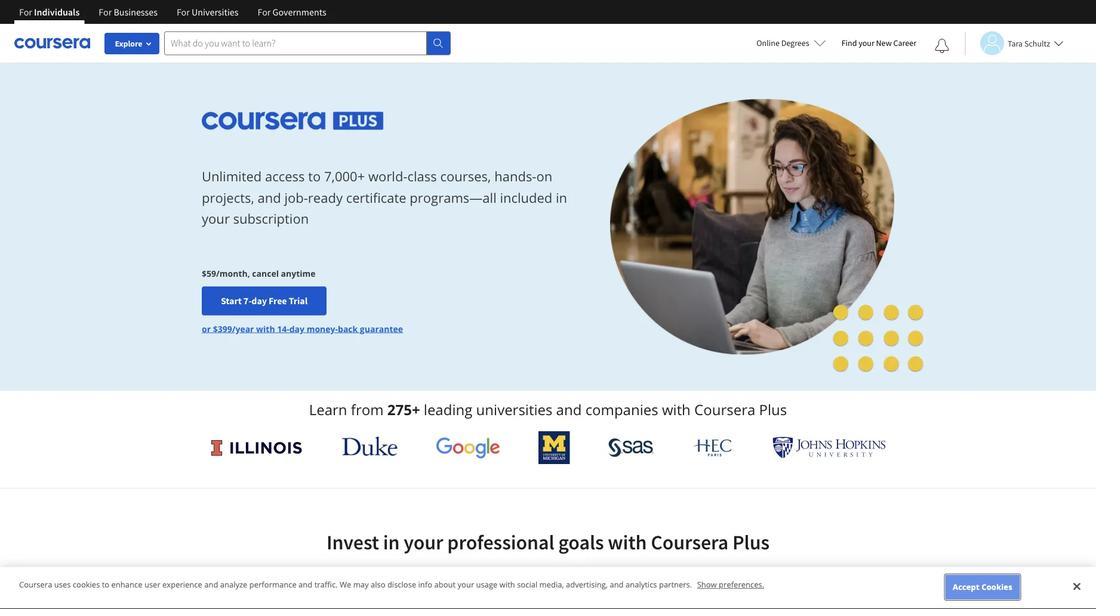 Task type: locate. For each thing, give the bounding box(es) containing it.
1 horizontal spatial access
[[402, 569, 428, 581]]

uses
[[54, 580, 71, 590]]

experience
[[162, 580, 202, 590]]

plus
[[759, 400, 787, 420], [733, 530, 770, 556]]

professional
[[447, 530, 554, 556]]

info
[[418, 580, 432, 590]]

for left the universities
[[177, 6, 190, 18]]

$399
[[213, 323, 232, 335]]

taught
[[436, 583, 463, 595]]

from down projects,
[[536, 583, 556, 595]]

0 horizontal spatial on
[[536, 168, 552, 186]]

for left businesses
[[99, 6, 112, 18]]

$59
[[202, 268, 216, 279]]

universities
[[192, 6, 239, 18]]

or
[[202, 323, 211, 335]]

0 horizontal spatial from
[[351, 400, 384, 420]]

schultz
[[1024, 38, 1050, 49]]

subscription
[[233, 210, 309, 228]]

coursera up "professional"
[[651, 530, 729, 556]]

from inside the get unlimited access to over 90% of courses, projects, specializations, and professional certificates on coursera, taught by top instructors from leading universities and companies.
[[536, 583, 556, 595]]

coursera left the uses
[[19, 580, 52, 590]]

to up ready
[[308, 168, 321, 186]]

to left the over
[[430, 569, 438, 581]]

on right certificates
[[740, 569, 750, 581]]

and up subscription
[[258, 189, 281, 207]]

courses,
[[440, 168, 491, 186], [489, 569, 522, 581]]

your inside privacy alert dialog
[[458, 580, 474, 590]]

1 vertical spatial plus
[[733, 530, 770, 556]]

/year
[[232, 323, 254, 335]]

0 horizontal spatial leading
[[424, 400, 472, 420]]

None search field
[[164, 31, 451, 55]]

start 7-day free trial
[[221, 295, 308, 307]]

in up the unlimited
[[383, 530, 400, 556]]

4 for from the left
[[258, 6, 271, 18]]

1 horizontal spatial universities
[[589, 583, 635, 595]]

to right the cookies
[[102, 580, 109, 590]]

and inside "unlimited access to 7,000+ world-class courses, hands-on projects, and job-ready certificate programs—all included in your subscription"
[[258, 189, 281, 207]]

0 vertical spatial on
[[536, 168, 552, 186]]

to inside the get unlimited access to over 90% of courses, projects, specializations, and professional certificates on coursera, taught by top instructors from leading universities and companies.
[[430, 569, 438, 581]]

2 vertical spatial coursera
[[19, 580, 52, 590]]

access
[[265, 168, 305, 186], [402, 569, 428, 581]]

courses, up 'instructors'
[[489, 569, 522, 581]]

and up university of michigan image
[[556, 400, 582, 420]]

your down projects,
[[202, 210, 230, 228]]

for for individuals
[[19, 6, 32, 18]]

preferences.
[[719, 580, 764, 590]]

0 vertical spatial universities
[[476, 400, 553, 420]]

coursera up the hec paris image
[[694, 400, 755, 420]]

2 for from the left
[[99, 6, 112, 18]]

universities down specializations,
[[589, 583, 635, 595]]

2 horizontal spatial to
[[430, 569, 438, 581]]

0 horizontal spatial to
[[102, 580, 109, 590]]

to
[[308, 168, 321, 186], [430, 569, 438, 581], [102, 580, 109, 590]]

accept cookies
[[953, 582, 1012, 593]]

1 horizontal spatial to
[[308, 168, 321, 186]]

individuals
[[34, 6, 80, 18]]

certificate
[[346, 189, 406, 207]]

hec paris image
[[692, 436, 734, 460]]

performance
[[249, 580, 297, 590]]

for individuals
[[19, 6, 80, 18]]

day
[[252, 295, 267, 307], [289, 323, 305, 335]]

cookies
[[73, 580, 100, 590]]

1 vertical spatial access
[[402, 569, 428, 581]]

for for governments
[[258, 6, 271, 18]]

1 horizontal spatial day
[[289, 323, 305, 335]]

invest in your professional goals with coursera plus
[[327, 530, 770, 556]]

learn
[[309, 400, 347, 420]]

to inside "unlimited access to 7,000+ world-class courses, hands-on projects, and job-ready certificate programs—all included in your subscription"
[[308, 168, 321, 186]]

1 vertical spatial in
[[383, 530, 400, 556]]

coursera inside privacy alert dialog
[[19, 580, 52, 590]]

access up coursera,
[[402, 569, 428, 581]]

0 horizontal spatial day
[[252, 295, 267, 307]]

1 vertical spatial coursera
[[651, 530, 729, 556]]

universities up university of michigan image
[[476, 400, 553, 420]]

courses, up programs—all
[[440, 168, 491, 186]]

0 vertical spatial in
[[556, 189, 567, 207]]

disclose
[[387, 580, 416, 590]]

coursera image
[[14, 34, 90, 53]]

your right find
[[859, 38, 875, 48]]

/month,
[[216, 268, 250, 279]]

275+
[[387, 400, 420, 420]]

on up included
[[536, 168, 552, 186]]

with left "social"
[[500, 580, 515, 590]]

online
[[757, 38, 780, 48]]

0 vertical spatial courses,
[[440, 168, 491, 186]]

may
[[353, 580, 369, 590]]

tara schultz
[[1008, 38, 1050, 49]]

world-
[[368, 168, 407, 186]]

courses, inside "unlimited access to 7,000+ world-class courses, hands-on projects, and job-ready certificate programs—all included in your subscription"
[[440, 168, 491, 186]]

johns hopkins university image
[[773, 437, 886, 459]]

your inside find your new career link
[[859, 38, 875, 48]]

1 horizontal spatial leading
[[557, 583, 587, 595]]

0 horizontal spatial universities
[[476, 400, 553, 420]]

1 vertical spatial courses,
[[489, 569, 522, 581]]

free
[[269, 295, 287, 307]]

help center image
[[1065, 579, 1079, 593]]

anytime
[[281, 268, 316, 279]]

1 horizontal spatial on
[[740, 569, 750, 581]]

1 horizontal spatial from
[[536, 583, 556, 595]]

3 for from the left
[[177, 6, 190, 18]]

leading inside the get unlimited access to over 90% of courses, projects, specializations, and professional certificates on coursera, taught by top instructors from leading universities and companies.
[[557, 583, 587, 595]]

with
[[256, 323, 275, 335], [662, 400, 691, 420], [608, 530, 647, 556], [500, 580, 515, 590]]

guarantee
[[360, 323, 403, 335]]

accept cookies button
[[945, 575, 1020, 600]]

tara
[[1008, 38, 1023, 49]]

0 horizontal spatial access
[[265, 168, 305, 186]]

back
[[338, 323, 358, 335]]

leading
[[424, 400, 472, 420], [557, 583, 587, 595]]

leading down specializations,
[[557, 583, 587, 595]]

from left "275+"
[[351, 400, 384, 420]]

by
[[465, 583, 474, 595]]

1 vertical spatial leading
[[557, 583, 587, 595]]

universities
[[476, 400, 553, 420], [589, 583, 635, 595]]

user
[[144, 580, 160, 590]]

professional
[[642, 569, 691, 581]]

on inside the get unlimited access to over 90% of courses, projects, specializations, and professional certificates on coursera, taught by top instructors from leading universities and companies.
[[740, 569, 750, 581]]

for left governments
[[258, 6, 271, 18]]

online degrees button
[[747, 30, 836, 56]]

1 horizontal spatial in
[[556, 189, 567, 207]]

for
[[19, 6, 32, 18], [99, 6, 112, 18], [177, 6, 190, 18], [258, 6, 271, 18]]

in inside "unlimited access to 7,000+ world-class courses, hands-on projects, and job-ready certificate programs—all included in your subscription"
[[556, 189, 567, 207]]

1 vertical spatial on
[[740, 569, 750, 581]]

in
[[556, 189, 567, 207], [383, 530, 400, 556]]

access up job- at left
[[265, 168, 305, 186]]

enhance
[[111, 580, 142, 590]]

0 vertical spatial day
[[252, 295, 267, 307]]

companies
[[585, 400, 658, 420]]

and left traffic.
[[299, 580, 312, 590]]

goals
[[558, 530, 604, 556]]

1 vertical spatial universities
[[589, 583, 635, 595]]

traffic.
[[314, 580, 338, 590]]

in right included
[[556, 189, 567, 207]]

specializations,
[[560, 569, 623, 581]]

projects,
[[202, 189, 254, 207]]

day inside button
[[252, 295, 267, 307]]

0 vertical spatial access
[[265, 168, 305, 186]]

1 for from the left
[[19, 6, 32, 18]]

your left top at bottom
[[458, 580, 474, 590]]

hands-
[[494, 168, 536, 186]]

day left the free
[[252, 295, 267, 307]]

or $399 /year with 14-day money-back guarantee
[[202, 323, 403, 335]]

and
[[258, 189, 281, 207], [556, 400, 582, 420], [624, 569, 640, 581], [204, 580, 218, 590], [299, 580, 312, 590], [610, 580, 624, 590], [637, 583, 652, 595]]

day left the money-
[[289, 323, 305, 335]]

for left individuals
[[19, 6, 32, 18]]

media,
[[539, 580, 564, 590]]

leading up google image
[[424, 400, 472, 420]]

for businesses
[[99, 6, 158, 18]]

coursera,
[[396, 583, 434, 595]]

1 vertical spatial from
[[536, 583, 556, 595]]

to inside privacy alert dialog
[[102, 580, 109, 590]]

and down "professional"
[[637, 583, 652, 595]]



Task type: vqa. For each thing, say whether or not it's contained in the screenshot.
"-" to the middle
no



Task type: describe. For each thing, give the bounding box(es) containing it.
start
[[221, 295, 242, 307]]

also
[[371, 580, 385, 590]]

with right "companies"
[[662, 400, 691, 420]]

for for businesses
[[99, 6, 112, 18]]

and left "professional"
[[624, 569, 640, 581]]

trial
[[289, 295, 308, 307]]

invest
[[327, 530, 379, 556]]

for governments
[[258, 6, 326, 18]]

learn from 275+ leading universities and companies with coursera plus
[[309, 400, 787, 420]]

coursera uses cookies to enhance user experience and analyze performance and traffic. we may also disclose info about your usage with social media, advertising, and analytics partners. show preferences.
[[19, 580, 764, 590]]

banner navigation
[[10, 0, 336, 24]]

companies.
[[654, 583, 700, 595]]

0 vertical spatial coursera
[[694, 400, 755, 420]]

analytics
[[626, 580, 657, 590]]

for universities
[[177, 6, 239, 18]]

we
[[340, 580, 351, 590]]

projects,
[[524, 569, 558, 581]]

university of illinois at urbana-champaign image
[[210, 439, 304, 458]]

access inside the get unlimited access to over 90% of courses, projects, specializations, and professional certificates on coursera, taught by top instructors from leading universities and companies.
[[402, 569, 428, 581]]

with up analytics
[[608, 530, 647, 556]]

coursera plus image
[[202, 112, 384, 130]]

with inside privacy alert dialog
[[500, 580, 515, 590]]

get unlimited access to over 90% of courses, projects, specializations, and professional certificates on coursera, taught by top instructors from leading universities and companies.
[[346, 569, 750, 595]]

and left 'analyze' in the left of the page
[[204, 580, 218, 590]]

start 7-day free trial button
[[202, 287, 327, 315]]

unlimited
[[202, 168, 262, 186]]

advertising,
[[566, 580, 608, 590]]

on inside "unlimited access to 7,000+ world-class courses, hands-on projects, and job-ready certificate programs—all included in your subscription"
[[536, 168, 552, 186]]

show preferences. link
[[697, 580, 764, 590]]

for for universities
[[177, 6, 190, 18]]

explore
[[115, 38, 142, 49]]

What do you want to learn? text field
[[164, 31, 427, 55]]

ready
[[308, 189, 343, 207]]

class
[[407, 168, 437, 186]]

included
[[500, 189, 552, 207]]

universities inside the get unlimited access to over 90% of courses, projects, specializations, and professional certificates on coursera, taught by top instructors from leading universities and companies.
[[589, 583, 635, 595]]

$59 /month, cancel anytime
[[202, 268, 316, 279]]

1 vertical spatial day
[[289, 323, 305, 335]]

online degrees
[[757, 38, 809, 48]]

privacy alert dialog
[[0, 567, 1096, 610]]

courses, inside the get unlimited access to over 90% of courses, projects, specializations, and professional certificates on coursera, taught by top instructors from leading universities and companies.
[[489, 569, 522, 581]]

and left analytics
[[610, 580, 624, 590]]

over
[[440, 569, 458, 581]]

unlimited access to 7,000+ world-class courses, hands-on projects, and job-ready certificate programs—all included in your subscription
[[202, 168, 567, 228]]

about
[[434, 580, 456, 590]]

explore button
[[104, 33, 159, 54]]

google image
[[436, 437, 500, 459]]

to for also
[[102, 580, 109, 590]]

degrees
[[781, 38, 809, 48]]

accept
[[953, 582, 980, 593]]

find your new career
[[842, 38, 916, 48]]

0 vertical spatial from
[[351, 400, 384, 420]]

instructors
[[492, 583, 535, 595]]

analyze
[[220, 580, 247, 590]]

duke university image
[[342, 437, 397, 456]]

unlimited
[[362, 569, 400, 581]]

tara schultz button
[[965, 31, 1064, 55]]

show notifications image
[[935, 39, 949, 53]]

0 horizontal spatial in
[[383, 530, 400, 556]]

social
[[517, 580, 537, 590]]

find
[[842, 38, 857, 48]]

cancel
[[252, 268, 279, 279]]

your inside "unlimited access to 7,000+ world-class courses, hands-on projects, and job-ready certificate programs—all included in your subscription"
[[202, 210, 230, 228]]

to for coursera,
[[430, 569, 438, 581]]

7,000+
[[324, 168, 365, 186]]

get
[[346, 569, 360, 581]]

sas image
[[608, 439, 654, 458]]

find your new career link
[[836, 36, 922, 51]]

partners.
[[659, 580, 692, 590]]

governments
[[273, 6, 326, 18]]

90%
[[460, 569, 477, 581]]

with left 14-
[[256, 323, 275, 335]]

programs—all
[[410, 189, 497, 207]]

0 vertical spatial plus
[[759, 400, 787, 420]]

university of michigan image
[[539, 432, 570, 465]]

job-
[[284, 189, 308, 207]]

14-
[[277, 323, 289, 335]]

career
[[893, 38, 916, 48]]

usage
[[476, 580, 498, 590]]

new
[[876, 38, 892, 48]]

show
[[697, 580, 717, 590]]

7-
[[243, 295, 252, 307]]

access inside "unlimited access to 7,000+ world-class courses, hands-on projects, and job-ready certificate programs—all included in your subscription"
[[265, 168, 305, 186]]

money-
[[307, 323, 338, 335]]

your up the over
[[404, 530, 443, 556]]

0 vertical spatial leading
[[424, 400, 472, 420]]

businesses
[[114, 6, 158, 18]]

of
[[479, 569, 487, 581]]

top
[[476, 583, 490, 595]]



